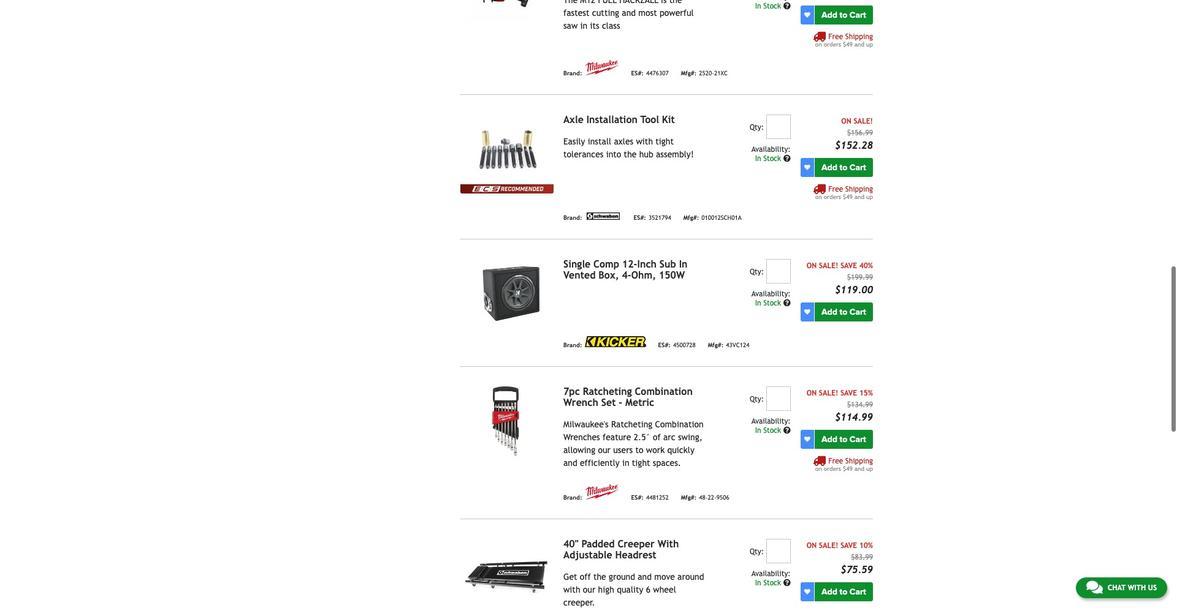 Task type: vqa. For each thing, say whether or not it's contained in the screenshot.
'efficiently'
yes



Task type: locate. For each thing, give the bounding box(es) containing it.
free
[[829, 32, 843, 41], [829, 185, 843, 194], [829, 457, 843, 466]]

our up efficiently
[[598, 446, 611, 456]]

save for $119.00
[[841, 262, 857, 270]]

add to cart button for $152.28
[[815, 158, 873, 177]]

cart for $119.00
[[850, 307, 866, 318]]

tight inside easily install axles with tight tolerances into the hub assembly!
[[656, 137, 674, 146]]

0 vertical spatial in
[[580, 21, 588, 31]]

brand: up axle
[[563, 70, 582, 76]]

150w
[[659, 270, 685, 281]]

3 shipping from the top
[[845, 457, 873, 466]]

qty: for second question circle icon from the top
[[750, 395, 764, 404]]

es#: left 4476307
[[631, 70, 644, 76]]

2 in stock from the top
[[755, 154, 783, 163]]

0 vertical spatial ratcheting
[[583, 386, 632, 398]]

with left us
[[1128, 584, 1146, 593]]

sale! inside on sale!                         save 40% $199.99 $119.00
[[819, 262, 838, 270]]

add to wish list image for $119.00
[[804, 309, 810, 315]]

5 stock from the top
[[763, 579, 781, 588]]

our down off
[[583, 586, 596, 595]]

0 horizontal spatial our
[[583, 586, 596, 595]]

add to wish list image for $114.99
[[804, 437, 810, 443]]

add
[[822, 10, 838, 20], [822, 162, 838, 173], [822, 307, 838, 318], [822, 435, 838, 445], [822, 587, 838, 598]]

sale! up $156.99 in the right top of the page
[[854, 117, 873, 126]]

on for 15%
[[815, 466, 822, 473]]

1 availability: from the top
[[752, 145, 791, 154]]

milwaukee - corporate logo image
[[585, 60, 619, 75], [585, 485, 619, 500]]

1 horizontal spatial tight
[[656, 137, 674, 146]]

1 milwaukee - corporate logo image from the top
[[585, 60, 619, 75]]

assembly!
[[656, 150, 694, 159]]

0 horizontal spatial in
[[580, 21, 588, 31]]

save inside on sale!                         save 15% $134.99 $114.99
[[841, 389, 857, 398]]

the inside easily install axles with tight tolerances into the hub assembly!
[[624, 150, 637, 159]]

kicker - corporate logo image
[[585, 337, 646, 348]]

availability: for second question circle image from the bottom
[[752, 145, 791, 154]]

mfg#: left the 2520-
[[681, 70, 697, 76]]

1 vertical spatial question circle image
[[783, 427, 791, 435]]

free shipping on orders $49 and up
[[815, 32, 873, 48], [815, 185, 873, 200], [815, 457, 873, 473]]

3 question circle image from the top
[[783, 580, 791, 587]]

4 qty: from the top
[[750, 548, 764, 557]]

0 vertical spatial shipping
[[845, 32, 873, 41]]

$49 for 15%
[[843, 466, 853, 473]]

2 add to wish list image from the top
[[804, 165, 810, 171]]

on for 15%
[[807, 389, 817, 398]]

save inside on sale!                         save 10% $83.99 $75.59
[[841, 542, 857, 551]]

ohm,
[[631, 270, 656, 281]]

3 availability: from the top
[[752, 418, 791, 426]]

in
[[755, 2, 761, 10], [755, 154, 761, 163], [679, 259, 688, 270], [755, 299, 761, 308], [755, 427, 761, 435], [755, 579, 761, 588]]

3 add to cart button from the top
[[815, 303, 873, 322]]

most
[[639, 8, 657, 18]]

4 add to cart from the top
[[822, 435, 866, 445]]

2 up from the top
[[866, 194, 873, 200]]

3 add to wish list image from the top
[[804, 309, 810, 315]]

add for $114.99
[[822, 435, 838, 445]]

3 free from the top
[[829, 457, 843, 466]]

inch
[[637, 259, 657, 270]]

with
[[636, 137, 653, 146], [1128, 584, 1146, 593], [563, 586, 580, 595]]

1 vertical spatial $49
[[843, 194, 853, 200]]

3 cart from the top
[[850, 307, 866, 318]]

2 on from the top
[[815, 194, 822, 200]]

shipping
[[845, 32, 873, 41], [845, 185, 873, 194], [845, 457, 873, 466]]

2 vertical spatial on
[[815, 466, 822, 473]]

in stock for second question circle icon from the top
[[755, 427, 783, 435]]

powerful
[[660, 8, 694, 18]]

the
[[563, 0, 578, 5]]

$119.00
[[835, 284, 873, 296]]

to for $152.28
[[840, 162, 848, 173]]

on
[[815, 41, 822, 48], [815, 194, 822, 200], [815, 466, 822, 473]]

combination up arc
[[655, 420, 704, 430]]

ratcheting inside the milwaukee's ratcheting combination wrenches feature 2.5° of arc swing, allowing our users to work quickly and efficiently in tight spaces.
[[611, 420, 653, 430]]

on left the 40%
[[807, 262, 817, 270]]

1 vertical spatial the
[[624, 150, 637, 159]]

add to cart button for $75.59
[[815, 583, 873, 602]]

3 free shipping on orders $49 and up from the top
[[815, 457, 873, 473]]

es#4476307 - 2520-21xc - m12 fuel hackzall recip saw kit - the m12 fuel hackzall is the fastest cutting and most powerful saw in its class - milwaukee - audi bmw volkswagen mercedes benz mini porsche image
[[460, 0, 554, 32]]

1 vertical spatial milwaukee - corporate logo image
[[585, 485, 619, 500]]

1 brand: from the top
[[563, 70, 582, 76]]

4 cart from the top
[[850, 435, 866, 445]]

sale!
[[854, 117, 873, 126], [819, 262, 838, 270], [819, 389, 838, 398], [819, 542, 838, 551]]

1 vertical spatial shipping
[[845, 185, 873, 194]]

2 free from the top
[[829, 185, 843, 194]]

cart for $75.59
[[850, 587, 866, 598]]

on inside on sale!                         save 15% $134.99 $114.99
[[807, 389, 817, 398]]

2 vertical spatial question circle image
[[783, 580, 791, 587]]

4 stock from the top
[[763, 427, 781, 435]]

0 vertical spatial milwaukee - corporate logo image
[[585, 60, 619, 75]]

5 add to cart from the top
[[822, 587, 866, 598]]

combination
[[635, 386, 693, 398], [655, 420, 704, 430]]

5 add to cart button from the top
[[815, 583, 873, 602]]

headrest
[[615, 550, 657, 562]]

21xc
[[714, 70, 728, 76]]

2 save from the top
[[841, 389, 857, 398]]

with
[[658, 539, 679, 551]]

1 vertical spatial tight
[[632, 459, 650, 468]]

4-
[[622, 270, 631, 281]]

orders
[[824, 41, 841, 48], [824, 194, 841, 200], [824, 466, 841, 473]]

2 free shipping on orders $49 and up from the top
[[815, 185, 873, 200]]

1 vertical spatial orders
[[824, 194, 841, 200]]

mfg#: left 48- at the right bottom of the page
[[681, 495, 697, 501]]

3 qty: from the top
[[750, 395, 764, 404]]

1 qty: from the top
[[750, 123, 764, 132]]

3 save from the top
[[841, 542, 857, 551]]

the up "high"
[[593, 573, 606, 582]]

and
[[622, 8, 636, 18], [855, 41, 865, 48], [855, 194, 865, 200], [563, 459, 577, 468], [855, 466, 865, 473], [638, 573, 652, 582]]

$75.59
[[841, 565, 873, 576]]

3 add to cart from the top
[[822, 307, 866, 318]]

4 availability: from the top
[[752, 570, 791, 579]]

on sale!                         save 15% $134.99 $114.99
[[807, 389, 873, 424]]

2 shipping from the top
[[845, 185, 873, 194]]

4 add to wish list image from the top
[[804, 437, 810, 443]]

to for $75.59
[[840, 587, 848, 598]]

free shipping on orders $49 and up for $152.28
[[815, 185, 873, 200]]

on left 15%
[[807, 389, 817, 398]]

0 vertical spatial save
[[841, 262, 857, 270]]

get
[[563, 573, 577, 582]]

up for $152.28
[[866, 194, 873, 200]]

with inside easily install axles with tight tolerances into the hub assembly!
[[636, 137, 653, 146]]

the down axles
[[624, 150, 637, 159]]

1 horizontal spatial with
[[636, 137, 653, 146]]

to
[[840, 10, 848, 20], [840, 162, 848, 173], [840, 307, 848, 318], [840, 435, 848, 445], [636, 446, 644, 456], [840, 587, 848, 598]]

5 cart from the top
[[850, 587, 866, 598]]

3 up from the top
[[866, 466, 873, 473]]

wrench
[[563, 397, 598, 409]]

0 vertical spatial combination
[[635, 386, 693, 398]]

on inside on sale! $156.99 $152.28
[[841, 117, 852, 126]]

sale! up $114.99
[[819, 389, 838, 398]]

cart for $152.28
[[850, 162, 866, 173]]

on for 40%
[[807, 262, 817, 270]]

on up $156.99 in the right top of the page
[[841, 117, 852, 126]]

0 vertical spatial up
[[866, 41, 873, 48]]

es#: 4481252
[[631, 495, 669, 501]]

and inside the milwaukee's ratcheting combination wrenches feature 2.5° of arc swing, allowing our users to work quickly and efficiently in tight spaces.
[[563, 459, 577, 468]]

with inside get off the ground and move around with our high quality 6 wheel creeper.
[[563, 586, 580, 595]]

2 vertical spatial up
[[866, 466, 873, 473]]

1 question circle image from the top
[[783, 155, 791, 162]]

on inside on sale!                         save 10% $83.99 $75.59
[[807, 542, 817, 551]]

save for $75.59
[[841, 542, 857, 551]]

up
[[866, 41, 873, 48], [866, 194, 873, 200], [866, 466, 873, 473]]

es#: for es#: 4476307
[[631, 70, 644, 76]]

es#2763705 - 005941sch01a - 40" padded creeper with adjustable headrest  - get off the ground and move around with our high quality 6 wheel creeper. - schwaben - audi bmw volkswagen mercedes benz mini porsche image
[[460, 540, 554, 609]]

the
[[669, 0, 682, 5], [624, 150, 637, 159], [593, 573, 606, 582]]

in down users
[[622, 459, 629, 468]]

milwaukee - corporate logo image for es#: 4476307
[[585, 60, 619, 75]]

5 in stock from the top
[[755, 579, 783, 588]]

qty:
[[750, 123, 764, 132], [750, 268, 764, 276], [750, 395, 764, 404], [750, 548, 764, 557]]

0 vertical spatial free shipping on orders $49 and up
[[815, 32, 873, 48]]

class
[[602, 21, 620, 31]]

sale! up $119.00
[[819, 262, 838, 270]]

2 vertical spatial orders
[[824, 466, 841, 473]]

3 on from the top
[[815, 466, 822, 473]]

0 vertical spatial free
[[829, 32, 843, 41]]

the inside get off the ground and move around with our high quality 6 wheel creeper.
[[593, 573, 606, 582]]

None number field
[[766, 115, 791, 139], [766, 259, 791, 284], [766, 387, 791, 411], [766, 540, 791, 564], [766, 115, 791, 139], [766, 259, 791, 284], [766, 387, 791, 411], [766, 540, 791, 564]]

cart
[[850, 10, 866, 20], [850, 162, 866, 173], [850, 307, 866, 318], [850, 435, 866, 445], [850, 587, 866, 598]]

in left its
[[580, 21, 588, 31]]

2 availability: from the top
[[752, 290, 791, 299]]

sale! inside on sale!                         save 10% $83.99 $75.59
[[819, 542, 838, 551]]

brand:
[[563, 70, 582, 76], [563, 214, 582, 221], [563, 342, 582, 349], [563, 495, 582, 501]]

milwaukee - corporate logo image for es#: 4481252
[[585, 485, 619, 500]]

3 stock from the top
[[763, 299, 781, 308]]

1 vertical spatial up
[[866, 194, 873, 200]]

ratcheting inside 7pc ratcheting combination wrench set - metric
[[583, 386, 632, 398]]

our
[[598, 446, 611, 456], [583, 586, 596, 595]]

2 milwaukee - corporate logo image from the top
[[585, 485, 619, 500]]

1 horizontal spatial in
[[622, 459, 629, 468]]

0 vertical spatial question circle image
[[783, 155, 791, 162]]

add to cart button for $119.00
[[815, 303, 873, 322]]

2 orders from the top
[[824, 194, 841, 200]]

brand: for es#: 4476307
[[563, 70, 582, 76]]

6
[[646, 586, 651, 595]]

1 add from the top
[[822, 10, 838, 20]]

on for $152.28
[[815, 194, 822, 200]]

2 vertical spatial free
[[829, 457, 843, 466]]

add for $75.59
[[822, 587, 838, 598]]

sale! inside on sale! $156.99 $152.28
[[854, 117, 873, 126]]

es#: left 4481252
[[631, 495, 644, 501]]

4 add from the top
[[822, 435, 838, 445]]

es#:
[[631, 70, 644, 76], [634, 214, 646, 221], [658, 342, 671, 349], [631, 495, 644, 501]]

0 vertical spatial $49
[[843, 41, 853, 48]]

1 vertical spatial on
[[815, 194, 822, 200]]

tight down work
[[632, 459, 650, 468]]

2 $49 from the top
[[843, 194, 853, 200]]

0 vertical spatial the
[[669, 0, 682, 5]]

2 add to cart from the top
[[822, 162, 866, 173]]

with down get
[[563, 586, 580, 595]]

3 in stock from the top
[[755, 299, 783, 308]]

of
[[653, 433, 661, 443]]

1 horizontal spatial the
[[624, 150, 637, 159]]

add to cart button
[[815, 5, 873, 24], [815, 158, 873, 177], [815, 303, 873, 322], [815, 430, 873, 449], [815, 583, 873, 602]]

m12
[[580, 0, 596, 5]]

sale! for 10%
[[819, 542, 838, 551]]

2 qty: from the top
[[750, 268, 764, 276]]

1 stock from the top
[[763, 2, 781, 10]]

free for $152.28
[[829, 185, 843, 194]]

1 vertical spatial ratcheting
[[611, 420, 653, 430]]

2 vertical spatial free shipping on orders $49 and up
[[815, 457, 873, 473]]

chat with us
[[1108, 584, 1157, 593]]

its
[[590, 21, 599, 31]]

1 save from the top
[[841, 262, 857, 270]]

save
[[841, 262, 857, 270], [841, 389, 857, 398], [841, 542, 857, 551]]

save left '10%'
[[841, 542, 857, 551]]

1 horizontal spatial our
[[598, 446, 611, 456]]

axle installation tool kit link
[[563, 114, 675, 126]]

1 vertical spatial free
[[829, 185, 843, 194]]

1 vertical spatial our
[[583, 586, 596, 595]]

2 add from the top
[[822, 162, 838, 173]]

combination inside 7pc ratcheting combination wrench set - metric
[[635, 386, 693, 398]]

$49
[[843, 41, 853, 48], [843, 194, 853, 200], [843, 466, 853, 473]]

add to cart button for $114.99
[[815, 430, 873, 449]]

2 vertical spatial save
[[841, 542, 857, 551]]

$156.99
[[847, 129, 873, 137]]

3 add from the top
[[822, 307, 838, 318]]

sale! inside on sale!                         save 15% $134.99 $114.99
[[819, 389, 838, 398]]

-
[[619, 397, 622, 409]]

4 in stock from the top
[[755, 427, 783, 435]]

2 stock from the top
[[763, 154, 781, 163]]

1 question circle image from the top
[[783, 2, 791, 10]]

users
[[613, 446, 633, 456]]

2 vertical spatial shipping
[[845, 457, 873, 466]]

0 vertical spatial our
[[598, 446, 611, 456]]

0 vertical spatial on
[[815, 41, 822, 48]]

3 brand: from the top
[[563, 342, 582, 349]]

5 add from the top
[[822, 587, 838, 598]]

1 vertical spatial in
[[622, 459, 629, 468]]

save up $199.99
[[841, 262, 857, 270]]

2 vertical spatial $49
[[843, 466, 853, 473]]

add to wish list image
[[804, 12, 810, 18], [804, 165, 810, 171], [804, 309, 810, 315], [804, 437, 810, 443]]

milwaukee - corporate logo image down efficiently
[[585, 485, 619, 500]]

1 vertical spatial combination
[[655, 420, 704, 430]]

brand: down efficiently
[[563, 495, 582, 501]]

1 vertical spatial free shipping on orders $49 and up
[[815, 185, 873, 200]]

on inside on sale!                         save 40% $199.99 $119.00
[[807, 262, 817, 270]]

shipping for 15%
[[845, 457, 873, 466]]

2 brand: from the top
[[563, 214, 582, 221]]

0 horizontal spatial tight
[[632, 459, 650, 468]]

add to cart
[[822, 10, 866, 20], [822, 162, 866, 173], [822, 307, 866, 318], [822, 435, 866, 445], [822, 587, 866, 598]]

mfg#: left 010012sch01a
[[683, 214, 699, 221]]

in stock for 1st question circle icon from the top
[[755, 2, 783, 10]]

1 orders from the top
[[824, 41, 841, 48]]

7pc ratcheting combination wrench set - metric link
[[563, 386, 693, 409]]

4 brand: from the top
[[563, 495, 582, 501]]

0 horizontal spatial the
[[593, 573, 606, 582]]

chat with us link
[[1076, 578, 1167, 599]]

es#: left 4500728
[[658, 342, 671, 349]]

1 $49 from the top
[[843, 41, 853, 48]]

saw
[[563, 21, 578, 31]]

save for $114.99
[[841, 389, 857, 398]]

combination inside the milwaukee's ratcheting combination wrenches feature 2.5° of arc swing, allowing our users to work quickly and efficiently in tight spaces.
[[655, 420, 704, 430]]

es#: left the 3521794 on the right top of page
[[634, 214, 646, 221]]

on sale!                         save 40% $199.99 $119.00
[[807, 262, 873, 296]]

our inside the milwaukee's ratcheting combination wrenches feature 2.5° of arc swing, allowing our users to work quickly and efficiently in tight spaces.
[[598, 446, 611, 456]]

in inside the m12 fuel hackzall is the fastest cutting and most powerful saw in its class
[[580, 21, 588, 31]]

sale! left '10%'
[[819, 542, 838, 551]]

1 vertical spatial save
[[841, 389, 857, 398]]

0 horizontal spatial with
[[563, 586, 580, 595]]

cart for $114.99
[[850, 435, 866, 445]]

brand: left schwaben - corporate logo
[[563, 214, 582, 221]]

and inside the m12 fuel hackzall is the fastest cutting and most powerful saw in its class
[[622, 8, 636, 18]]

with up "hub"
[[636, 137, 653, 146]]

availability: for second question circle icon from the top
[[752, 418, 791, 426]]

0 vertical spatial tight
[[656, 137, 674, 146]]

brand: left kicker - corporate logo
[[563, 342, 582, 349]]

on up add to wish list icon at the right of page
[[807, 542, 817, 551]]

combination right -
[[635, 386, 693, 398]]

the up powerful
[[669, 0, 682, 5]]

3 $49 from the top
[[843, 466, 853, 473]]

1 vertical spatial question circle image
[[783, 300, 791, 307]]

our inside get off the ground and move around with our high quality 6 wheel creeper.
[[583, 586, 596, 595]]

0 vertical spatial orders
[[824, 41, 841, 48]]

mfg#: left 43vc124
[[708, 342, 724, 349]]

to inside the milwaukee's ratcheting combination wrenches feature 2.5° of arc swing, allowing our users to work quickly and efficiently in tight spaces.
[[636, 446, 644, 456]]

availability:
[[752, 145, 791, 154], [752, 290, 791, 299], [752, 418, 791, 426], [752, 570, 791, 579]]

milwaukee - corporate logo image down its
[[585, 60, 619, 75]]

qty: for second question circle image from the top
[[750, 268, 764, 276]]

vented
[[563, 270, 596, 281]]

question circle image
[[783, 155, 791, 162], [783, 300, 791, 307]]

1 free shipping on orders $49 and up from the top
[[815, 32, 873, 48]]

in
[[580, 21, 588, 31], [622, 459, 629, 468]]

installation
[[587, 114, 638, 126]]

1 in stock from the top
[[755, 2, 783, 10]]

question circle image
[[783, 2, 791, 10], [783, 427, 791, 435], [783, 580, 791, 587]]

1 up from the top
[[866, 41, 873, 48]]

4 add to cart button from the top
[[815, 430, 873, 449]]

0 vertical spatial question circle image
[[783, 2, 791, 10]]

3 orders from the top
[[824, 466, 841, 473]]

2 add to cart button from the top
[[815, 158, 873, 177]]

milwaukee's
[[563, 420, 609, 430]]

tight up assembly! at the top right of page
[[656, 137, 674, 146]]

2 horizontal spatial the
[[669, 0, 682, 5]]

save inside on sale!                         save 40% $199.99 $119.00
[[841, 262, 857, 270]]

2 vertical spatial the
[[593, 573, 606, 582]]

stock for second question circle image from the top
[[763, 299, 781, 308]]

save up $134.99
[[841, 389, 857, 398]]

1 add to wish list image from the top
[[804, 12, 810, 18]]

sub
[[660, 259, 676, 270]]

mfg#: for mfg#: 010012sch01a
[[683, 214, 699, 221]]

mfg#:
[[681, 70, 697, 76], [683, 214, 699, 221], [708, 342, 724, 349], [681, 495, 697, 501]]

comp
[[594, 259, 619, 270]]

2 cart from the top
[[850, 162, 866, 173]]



Task type: describe. For each thing, give the bounding box(es) containing it.
in for second question circle icon from the top
[[755, 427, 761, 435]]

stock for second question circle icon from the top
[[763, 427, 781, 435]]

axles
[[614, 137, 634, 146]]

schwaben - corporate logo image
[[585, 213, 622, 220]]

combination for metric
[[635, 386, 693, 398]]

is
[[661, 0, 667, 5]]

$114.99
[[835, 412, 873, 424]]

mfg#: 43vc124
[[708, 342, 750, 349]]

22-
[[708, 495, 717, 501]]

kit
[[662, 114, 675, 126]]

on for $152.28
[[841, 117, 852, 126]]

1 add to cart button from the top
[[815, 5, 873, 24]]

40" padded creeper with adjustable headrest
[[563, 539, 679, 562]]

creeper
[[618, 539, 655, 551]]

cutting
[[592, 8, 619, 18]]

ratcheting for set
[[583, 386, 632, 398]]

2 question circle image from the top
[[783, 300, 791, 307]]

padded
[[582, 539, 615, 551]]

$49 for $152.28
[[843, 194, 853, 200]]

orders for $152.28
[[824, 194, 841, 200]]

efficiently
[[580, 459, 620, 468]]

7pc
[[563, 386, 580, 398]]

easily
[[563, 137, 585, 146]]

ecs tuning recommends this product. image
[[460, 184, 554, 194]]

tolerances
[[563, 150, 604, 159]]

tight inside the milwaukee's ratcheting combination wrenches feature 2.5° of arc swing, allowing our users to work quickly and efficiently in tight spaces.
[[632, 459, 650, 468]]

to for $114.99
[[840, 435, 848, 445]]

2 horizontal spatial with
[[1128, 584, 1146, 593]]

box,
[[599, 270, 619, 281]]

9506
[[717, 495, 729, 501]]

1 cart from the top
[[850, 10, 866, 20]]

axle
[[563, 114, 584, 126]]

1 shipping from the top
[[845, 32, 873, 41]]

install
[[588, 137, 611, 146]]

add to cart for $152.28
[[822, 162, 866, 173]]

quality
[[617, 586, 644, 595]]

on for 10%
[[807, 542, 817, 551]]

1 free from the top
[[829, 32, 843, 41]]

easily install axles with tight tolerances into the hub assembly!
[[563, 137, 694, 159]]

add to wish list image for $152.28
[[804, 165, 810, 171]]

sale! for 40%
[[819, 262, 838, 270]]

mfg#: 2520-21xc
[[681, 70, 728, 76]]

4500728
[[673, 342, 696, 349]]

$199.99
[[847, 273, 873, 282]]

add to wish list image
[[804, 589, 810, 596]]

get off the ground and move around with our high quality 6 wheel creeper.
[[563, 573, 704, 608]]

milwaukee's ratcheting combination wrenches feature 2.5° of arc swing, allowing our users to work quickly and efficiently in tight spaces.
[[563, 420, 704, 468]]

in for 1st question circle icon from the top
[[755, 2, 761, 10]]

in stock for second question circle image from the top
[[755, 299, 783, 308]]

sale! for 15%
[[819, 389, 838, 398]]

qty: for first question circle icon from the bottom of the page
[[750, 548, 764, 557]]

adjustable
[[563, 550, 612, 562]]

ground
[[609, 573, 635, 582]]

$83.99
[[851, 554, 873, 562]]

into
[[606, 150, 621, 159]]

axle installation tool kit
[[563, 114, 675, 126]]

40" padded creeper with adjustable headrest link
[[563, 539, 679, 562]]

2520-
[[699, 70, 714, 76]]

$134.99
[[847, 401, 873, 410]]

and inside get off the ground and move around with our high quality 6 wheel creeper.
[[638, 573, 652, 582]]

creeper.
[[563, 598, 595, 608]]

fuel
[[598, 0, 617, 5]]

to for $119.00
[[840, 307, 848, 318]]

chat
[[1108, 584, 1126, 593]]

stock for first question circle icon from the bottom of the page
[[763, 579, 781, 588]]

free for 15%
[[829, 457, 843, 466]]

$152.28
[[835, 140, 873, 151]]

in for first question circle icon from the bottom of the page
[[755, 579, 761, 588]]

stock for 1st question circle icon from the top
[[763, 2, 781, 10]]

qty: for second question circle image from the bottom
[[750, 123, 764, 132]]

set
[[601, 397, 616, 409]]

move
[[654, 573, 675, 582]]

work
[[646, 446, 665, 456]]

add to cart for $75.59
[[822, 587, 866, 598]]

mfg#: 010012sch01a
[[683, 214, 742, 221]]

mfg#: for mfg#: 2520-21xc
[[681, 70, 697, 76]]

in inside single comp 12-inch sub in vented box, 4-ohm, 150w
[[679, 259, 688, 270]]

48-
[[699, 495, 708, 501]]

stock for second question circle image from the bottom
[[763, 154, 781, 163]]

free shipping on orders $49 and up for 15%
[[815, 457, 873, 473]]

brand: for es#: 3521794
[[563, 214, 582, 221]]

brand: for es#: 4481252
[[563, 495, 582, 501]]

arc
[[663, 433, 676, 443]]

es#3521794 - 010012sch01a - axle installation tool kit - easily install axles with tight tolerances into the hub assembly! - schwaben - audi bmw volkswagen mercedes benz mini porsche image
[[460, 115, 554, 184]]

mfg#: for mfg#: 43vc124
[[708, 342, 724, 349]]

10%
[[860, 542, 873, 551]]

wrenches
[[563, 433, 600, 443]]

shipping for $152.28
[[845, 185, 873, 194]]

40"
[[563, 539, 579, 551]]

quickly
[[667, 446, 695, 456]]

sale! for $152.28
[[854, 117, 873, 126]]

hackzall
[[619, 0, 658, 5]]

mfg#: for mfg#: 48-22-9506
[[681, 495, 697, 501]]

combination for of
[[655, 420, 704, 430]]

in stock for first question circle icon from the bottom of the page
[[755, 579, 783, 588]]

up for 15%
[[866, 466, 873, 473]]

es#: for es#: 3521794
[[634, 214, 646, 221]]

es#: 4500728
[[658, 342, 696, 349]]

availability: for second question circle image from the top
[[752, 290, 791, 299]]

ratcheting for feature
[[611, 420, 653, 430]]

comments image
[[1086, 581, 1103, 595]]

add to cart for $119.00
[[822, 307, 866, 318]]

the inside the m12 fuel hackzall is the fastest cutting and most powerful saw in its class
[[669, 0, 682, 5]]

add for $119.00
[[822, 307, 838, 318]]

2 question circle image from the top
[[783, 427, 791, 435]]

4481252
[[646, 495, 669, 501]]

us
[[1148, 584, 1157, 593]]

3521794
[[649, 214, 671, 221]]

allowing
[[563, 446, 596, 456]]

on sale! $156.99 $152.28
[[835, 117, 873, 151]]

4476307
[[646, 70, 669, 76]]

wheel
[[653, 586, 676, 595]]

in stock for second question circle image from the bottom
[[755, 154, 783, 163]]

43vc124
[[726, 342, 750, 349]]

orders for 15%
[[824, 466, 841, 473]]

es#4481252 - 48-22-9506 - 7pc ratcheting combination wrench set - metric - milwaukee's ratcheting combination wrenches feature 2.5 of arc swing, allowing our users to work quickly and efficiently in tight spaces. - milwaukee - audi volkswagen mercedes benz mini porsche image
[[460, 387, 554, 457]]

in for second question circle image from the bottom
[[755, 154, 761, 163]]

tool
[[641, 114, 659, 126]]

12-
[[622, 259, 637, 270]]

2.5°
[[634, 433, 650, 443]]

es#: for es#: 4500728
[[658, 342, 671, 349]]

1 on from the top
[[815, 41, 822, 48]]

brand: for es#: 4500728
[[563, 342, 582, 349]]

off
[[580, 573, 591, 582]]

availability: for first question circle icon from the bottom of the page
[[752, 570, 791, 579]]

in inside the milwaukee's ratcheting combination wrenches feature 2.5° of arc swing, allowing our users to work quickly and efficiently in tight spaces.
[[622, 459, 629, 468]]

fastest
[[563, 8, 590, 18]]

the m12 fuel hackzall is the fastest cutting and most powerful saw in its class
[[563, 0, 694, 31]]

spaces.
[[653, 459, 681, 468]]

40%
[[860, 262, 873, 270]]

010012sch01a
[[702, 214, 742, 221]]

es#4500728 - 43vc124 - single comp 12-inch sub in vented box, 4-ohm, 150w - kicker - audi bmw volkswagen image
[[460, 259, 554, 329]]

es#: for es#: 4481252
[[631, 495, 644, 501]]

add to cart for $114.99
[[822, 435, 866, 445]]

swing,
[[678, 433, 703, 443]]

single comp 12-inch sub in vented box, 4-ohm, 150w
[[563, 259, 688, 281]]

es#: 4476307
[[631, 70, 669, 76]]

high
[[598, 586, 614, 595]]

single comp 12-inch sub in vented box, 4-ohm, 150w link
[[563, 259, 688, 281]]

1 add to cart from the top
[[822, 10, 866, 20]]

es#: 3521794
[[634, 214, 671, 221]]

hub
[[639, 150, 654, 159]]

in for second question circle image from the top
[[755, 299, 761, 308]]

add for $152.28
[[822, 162, 838, 173]]



